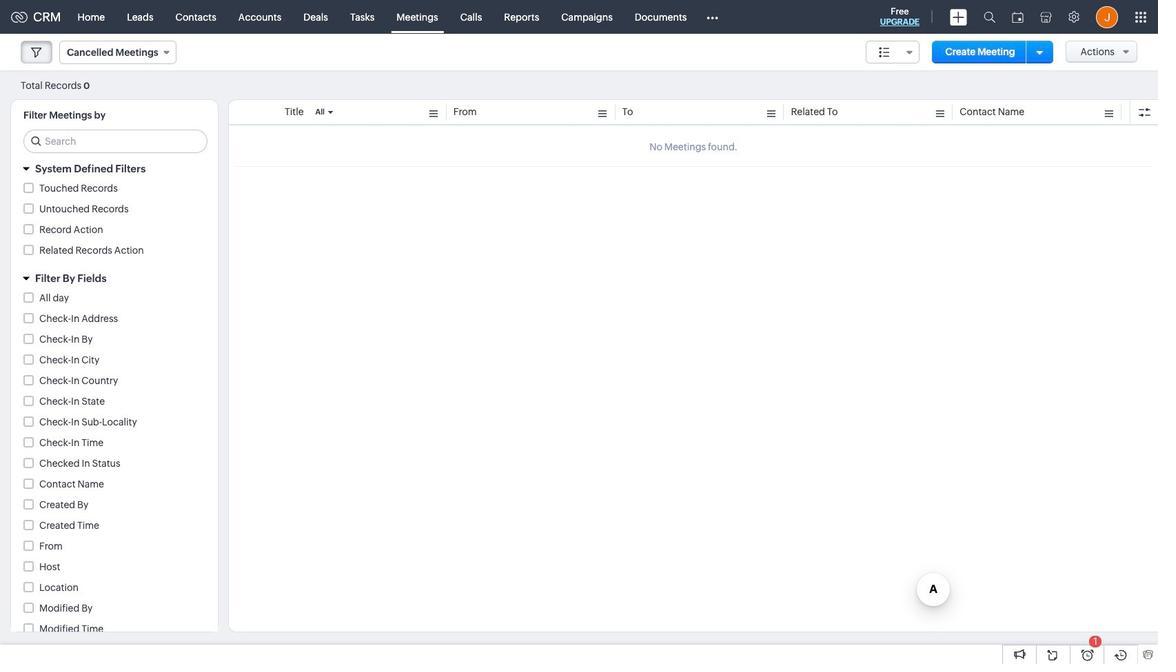 Task type: describe. For each thing, give the bounding box(es) containing it.
search element
[[976, 0, 1004, 34]]

calendar image
[[1013, 11, 1024, 22]]

create menu element
[[942, 0, 976, 33]]

profile element
[[1089, 0, 1127, 33]]



Task type: vqa. For each thing, say whether or not it's contained in the screenshot.
Calendar IMAGE
yes



Task type: locate. For each thing, give the bounding box(es) containing it.
create menu image
[[951, 9, 968, 25]]

Search text field
[[24, 130, 207, 152]]

none field size
[[866, 41, 920, 63]]

None field
[[59, 41, 176, 64], [866, 41, 920, 63], [59, 41, 176, 64]]

search image
[[984, 11, 996, 23]]

profile image
[[1097, 6, 1119, 28]]

logo image
[[11, 11, 28, 22]]

Other Modules field
[[698, 6, 728, 28]]

size image
[[879, 46, 890, 59]]



